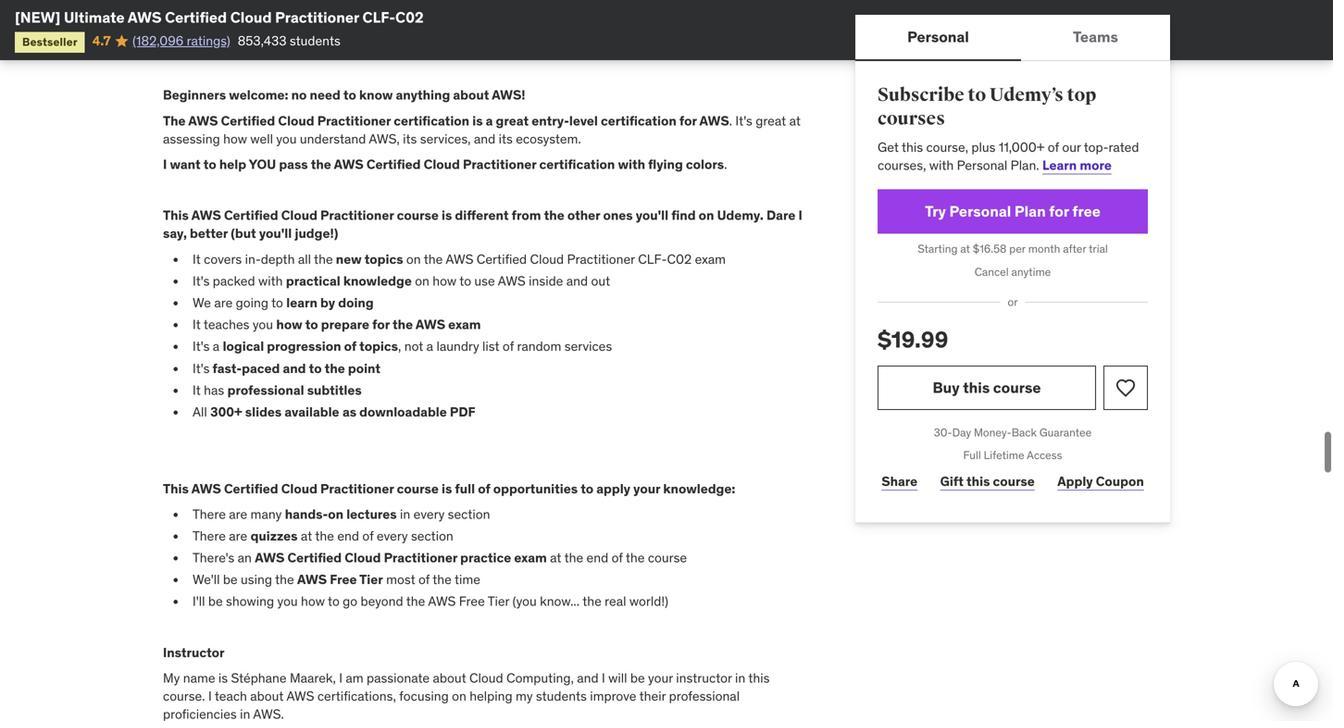 Task type: vqa. For each thing, say whether or not it's contained in the screenshot.


Task type: describe. For each thing, give the bounding box(es) containing it.
aws certified for course
[[191, 207, 278, 224]]

you inside this aws certified cloud practitioner course is different from the other ones you'll find on udemy. dare i say, better (but you'll judge!) it covers in-depth all the new topics on the aws certified cloud practitioner clf-c02 exam it's packed with practical knowledge on how to use aws inside and out we are going to learn by doing it teaches you how to prepare for the aws exam it's a logical progression of topics , not a laundry list of random services it's fast-paced and to the point it has professional subtitles all 300+ slides available as downloadable pdf
[[253, 316, 273, 333]]

more
[[1080, 157, 1112, 174]]

practitioner up 853,433 students
[[275, 8, 359, 27]]

this for gift
[[967, 473, 990, 490]]

to down progression in the left top of the page
[[309, 360, 322, 377]]

practical
[[286, 273, 340, 289]]

access
[[1027, 448, 1062, 463]]

practitioner inside this aws certified cloud practitioner course is different from the other ones you'll find on udemy. dare i say, better (but you'll judge!) it covers in-depth all the new topics on the aws certified cloud practitioner clf-c02 exam it's packed with practical knowledge on how to use aws inside and out we are going to learn by doing it teaches you how to prepare for the aws exam it's a logical progression of topics , not a laundry list of random services it's fast-paced and to the point it has professional subtitles all 300+ slides available as downloadable pdf
[[320, 207, 394, 224]]

is inside this aws certified cloud practitioner course is full of opportunities to apply your knowledge: there are many hands-on lectures in every section there are quizzes at the end of every section there's an aws certified cloud practitioner practice exam at the end of the course we'll be using the aws free tier most of the time i'll be showing you how to go beyond the aws free tier (you know... the real world!)
[[442, 480, 452, 497]]

1 vertical spatial about
[[433, 670, 466, 687]]

my
[[516, 688, 533, 705]]

853,433
[[238, 32, 287, 49]]

1 vertical spatial section
[[448, 506, 490, 523]]

full
[[455, 480, 475, 497]]

i inside this aws certified cloud practitioner course is different from the other ones you'll find on udemy. dare i say, better (but you'll judge!) it covers in-depth all the new topics on the aws certified cloud practitioner clf-c02 exam it's packed with practical knowledge on how to use aws inside and out we are going to learn by doing it teaches you how to prepare for the aws exam it's a logical progression of topics , not a laundry list of random services it's fast-paced and to the point it has professional subtitles all 300+ slides available as downloadable pdf
[[799, 207, 803, 224]]

certification down ecosystem.
[[539, 156, 615, 173]]

welcome: no
[[229, 87, 307, 103]]

dare
[[767, 207, 796, 224]]

instructor
[[676, 670, 732, 687]]

to left use
[[459, 273, 471, 289]]

subscribe
[[878, 84, 965, 106]]

(182,096
[[132, 32, 184, 49]]

2 vertical spatial about
[[250, 688, 284, 705]]

aws up '(182,096'
[[128, 8, 162, 27]]

use
[[474, 273, 495, 289]]

wishlist image
[[1115, 377, 1137, 399]]

ultimate
[[64, 8, 125, 27]]

0 vertical spatial topics
[[365, 251, 403, 267]]

plan
[[1015, 202, 1046, 221]]

bestseller
[[22, 35, 78, 49]]

and inside . it's great at assessing how well you understand aws, its services, and its ecosystem.
[[474, 130, 496, 147]]

well
[[250, 130, 273, 147]]

this aws certified cloud practitioner course is full of opportunities to apply your knowledge: there are many hands-on lectures in every section there are quizzes at the end of every section there's an aws certified cloud practitioner practice exam at the end of the course we'll be using the aws free tier most of the time i'll be showing you how to go beyond the aws free tier (you know... the real world!)
[[163, 480, 735, 610]]

0 horizontal spatial i
[[208, 688, 212, 705]]

most
[[386, 571, 415, 588]]

money-
[[974, 425, 1012, 440]]

guarantee
[[1040, 425, 1092, 440]]

this for get
[[902, 139, 923, 155]]

[new] ultimate aws certified cloud practitioner clf-c02
[[15, 8, 424, 27]]

certifications,
[[317, 688, 396, 705]]

professional inside instructor my name is stéphane maarek, i am passionate about cloud computing, and i will be your instructor in this course. i teach about aws certifications, focusing on helping my students improve their professional proficiencies in aws.
[[669, 688, 740, 705]]

0 vertical spatial about
[[453, 87, 489, 103]]

2 there from the top
[[193, 528, 226, 544]]

0 vertical spatial be
[[223, 571, 238, 588]]

judge!)
[[295, 225, 338, 242]]

1 there from the top
[[193, 506, 226, 523]]

0 horizontal spatial the
[[163, 112, 186, 129]]

and left "out"
[[566, 273, 588, 289]]

instructor
[[163, 644, 225, 661]]

1 horizontal spatial the
[[285, 10, 307, 27]]

with for personal
[[929, 157, 954, 174]]

this aws certified cloud practitioner course is different from the other ones you'll find on udemy. dare i say, better (but you'll judge!) it covers in-depth all the new topics on the aws certified cloud practitioner clf-c02 exam it's packed with practical knowledge on how to use aws inside and out we are going to learn by doing it teaches you how to prepare for the aws exam it's a logical progression of topics , not a laundry list of random services it's fast-paced and to the point it has professional subtitles all 300+ slides available as downloadable pdf
[[163, 207, 803, 420]]

2 its from the left
[[499, 130, 513, 147]]

the right pass
[[311, 156, 331, 173]]

beyond
[[361, 593, 403, 610]]

the right from at the top left
[[544, 207, 565, 224]]

1 vertical spatial aws certified cloud
[[191, 480, 318, 497]]

personal button
[[856, 15, 1021, 59]]

you inside this aws certified cloud practitioner course is full of opportunities to apply your knowledge: there are many hands-on lectures in every section there are quizzes at the end of every section there's an aws certified cloud practitioner practice exam at the end of the course we'll be using the aws free tier most of the time i'll be showing you how to go beyond the aws free tier (you know... the real world!)
[[277, 593, 298, 610]]

knowledge:
[[663, 480, 735, 497]]

1 vertical spatial be
[[208, 593, 223, 610]]

of right the most
[[418, 571, 430, 588]]

know
[[359, 87, 393, 103]]

aws ui
[[690, 10, 733, 27]]

for inside this aws certified cloud practitioner course is different from the other ones you'll find on udemy. dare i say, better (but you'll judge!) it covers in-depth all the new topics on the aws certified cloud practitioner clf-c02 exam it's packed with practical knowledge on how to use aws inside and out we are going to learn by doing it teaches you how to prepare for the aws exam it's a logical progression of topics , not a laundry list of random services it's fast-paced and to the point it has professional subtitles all 300+ slides available as downloadable pdf
[[372, 316, 390, 333]]

starting at $16.58 per month after trial cancel anytime
[[918, 242, 1108, 279]]

how down learn
[[276, 316, 302, 333]]

$16.58
[[973, 242, 1007, 256]]

with inside this aws certified cloud practitioner course is different from the other ones you'll find on udemy. dare i say, better (but you'll judge!) it covers in-depth all the new topics on the aws certified cloud practitioner clf-c02 exam it's packed with practical knowledge on how to use aws inside and out we are going to learn by doing it teaches you how to prepare for the aws exam it's a logical progression of topics , not a laundry list of random services it's fast-paced and to the point it has professional subtitles all 300+ slides available as downloadable pdf
[[258, 273, 283, 289]]

apply
[[1058, 473, 1093, 490]]

out
[[591, 273, 610, 289]]

changes
[[736, 10, 785, 27]]

passionate
[[367, 670, 430, 687]]

going
[[236, 294, 269, 311]]

to right need
[[343, 87, 356, 103]]

your inside this aws certified cloud practitioner course is full of opportunities to apply your knowledge: there are many hands-on lectures in every section there are quizzes at the end of every section there's an aws certified cloud practitioner practice exam at the end of the course we'll be using the aws free tier most of the time i'll be showing you how to go beyond the aws free tier (you know... the real world!)
[[633, 480, 660, 497]]

at inside . it's great at assessing how well you understand aws, its services, and its ecosystem.
[[789, 112, 801, 129]]

the up subtitles
[[325, 360, 345, 377]]

the up aws exam
[[424, 251, 443, 267]]

re-
[[476, 10, 493, 27]]

1 its from the left
[[403, 130, 417, 147]]

gift
[[940, 473, 964, 490]]

to up progression in the left top of the page
[[305, 316, 318, 333]]

of right list
[[503, 338, 514, 355]]

1 horizontal spatial a
[[427, 338, 433, 355]]

know...
[[540, 593, 580, 610]]

cloud down welcome: no
[[278, 112, 314, 129]]

teams button
[[1021, 15, 1170, 59]]

practitioner down . it's great at assessing how well you understand aws, its services, and its ecosystem.
[[463, 156, 537, 173]]

cloud up 853,433 in the left of the page
[[230, 8, 272, 27]]

random
[[517, 338, 561, 355]]

0 vertical spatial tier
[[359, 571, 383, 588]]

for up 'colors' in the right top of the page
[[680, 112, 697, 129]]

exam for c02
[[695, 251, 726, 267]]

course inside button
[[993, 378, 1041, 397]]

is inside instructor my name is stéphane maarek, i am passionate about cloud computing, and i will be your instructor in this course. i teach about aws certifications, focusing on helping my students improve their professional proficiencies in aws.
[[218, 670, 228, 687]]

the down hands-
[[315, 528, 334, 544]]

1 vertical spatial i
[[602, 670, 605, 687]]

subtitles
[[307, 382, 362, 398]]

computing,
[[506, 670, 574, 687]]

great inside . it's great at assessing how well you understand aws, its services, and its ecosystem.
[[756, 112, 786, 129]]

free
[[1073, 202, 1101, 221]]

my
[[163, 670, 180, 687]]

ones
[[603, 207, 633, 224]]

of down prepare at left
[[344, 338, 357, 355]]

udemy.
[[717, 207, 764, 224]]

1 vertical spatial are
[[229, 506, 247, 523]]

for left free
[[1049, 202, 1069, 221]]

2 vertical spatial in
[[240, 706, 250, 721]]

the up ,
[[393, 316, 413, 333]]

depth
[[261, 251, 295, 267]]

i want to help you pass the aws certified cloud practitioner certification with flying colors .
[[163, 156, 727, 173]]

many
[[251, 506, 282, 523]]

flying
[[648, 156, 683, 173]]

2 vertical spatial section
[[411, 528, 453, 544]]

to right recorded
[[548, 10, 560, 27]]

aws inside this aws certified cloud practitioner course is different from the other ones you'll find on udemy. dare i say, better (but you'll judge!) it covers in-depth all the new topics on the aws certified cloud practitioner clf-c02 exam it's packed with practical knowledge on how to use aws inside and out we are going to learn by doing it teaches you how to prepare for the aws exam it's a logical progression of topics , not a laundry list of random services it's fast-paced and to the point it has professional subtitles all 300+ slides available as downloadable pdf
[[498, 273, 526, 289]]

teach
[[215, 688, 247, 705]]

$19.99
[[878, 326, 948, 354]]

tab list containing personal
[[856, 15, 1170, 61]]

2 it from the top
[[193, 316, 201, 333]]

is up i want to help you pass the aws certified cloud practitioner certification with flying colors .
[[472, 112, 483, 129]]

level
[[569, 112, 598, 129]]

the left real
[[583, 593, 602, 610]]

at inside starting at $16.58 per month after trial cancel anytime
[[960, 242, 970, 256]]

and down progression in the left top of the page
[[283, 360, 306, 377]]

1 vertical spatial in
[[735, 670, 746, 687]]

our
[[1062, 139, 1081, 155]]

assessing
[[163, 130, 220, 147]]

showing
[[226, 593, 274, 610]]

course.
[[163, 688, 205, 705]]

we
[[193, 294, 211, 311]]

(you
[[513, 593, 537, 610]]

learn more link
[[1043, 157, 1112, 174]]

practitioner down the beginners welcome: no need to know anything about aws!
[[317, 112, 391, 129]]

all
[[298, 251, 311, 267]]

lectures
[[346, 506, 397, 523]]

month
[[1028, 242, 1060, 256]]

how inside this aws certified cloud practitioner course is full of opportunities to apply your knowledge: there are many hands-on lectures in every section there are quizzes at the end of every section there's an aws certified cloud practitioner practice exam at the end of the course we'll be using the aws free tier most of the time i'll be showing you how to go beyond the aws free tier (you know... the real world!)
[[301, 593, 325, 610]]

apply coupon
[[1058, 473, 1144, 490]]

2 horizontal spatial a
[[486, 112, 493, 129]]

say,
[[163, 225, 187, 242]]

pdf
[[450, 404, 476, 420]]

is inside this aws certified cloud practitioner course is different from the other ones you'll find on udemy. dare i say, better (but you'll judge!) it covers in-depth all the new topics on the aws certified cloud practitioner clf-c02 exam it's packed with practical knowledge on how to use aws inside and out we are going to learn by doing it teaches you how to prepare for the aws exam it's a logical progression of topics , not a laundry list of random services it's fast-paced and to the point it has professional subtitles all 300+ slides available as downloadable pdf
[[442, 207, 452, 224]]

the up know...
[[564, 550, 583, 566]]

progression
[[267, 338, 341, 355]]

on right knowledge
[[415, 273, 430, 289]]

we'll
[[193, 571, 220, 588]]

downloadable
[[359, 404, 447, 420]]

aws certified for certification
[[188, 112, 275, 129]]

and inside instructor my name is stéphane maarek, i am passionate about cloud computing, and i will be your instructor in this course. i teach about aws certifications, focusing on helping my students improve their professional proficiencies in aws.
[[577, 670, 599, 687]]

time
[[455, 571, 480, 588]]

0 vertical spatial has
[[374, 10, 395, 27]]

teams
[[1073, 27, 1118, 46]]

1 it from the top
[[193, 251, 201, 267]]

to left learn
[[271, 294, 283, 311]]

in inside this aws certified cloud practitioner course is full of opportunities to apply your knowledge: there are many hands-on lectures in every section there are quizzes at the end of every section there's an aws certified cloud practitioner practice exam at the end of the course we'll be using the aws free tier most of the time i'll be showing you how to go beyond the aws free tier (you know... the real world!)
[[400, 506, 410, 523]]

ratings)
[[187, 32, 230, 49]]

[new]
[[15, 8, 61, 27]]

on up knowledge
[[406, 251, 421, 267]]

list
[[482, 338, 500, 355]]

point
[[348, 360, 381, 377]]

proficiencies
[[163, 706, 237, 721]]

need
[[310, 87, 341, 103]]

improve
[[590, 688, 637, 705]]

helping
[[470, 688, 513, 705]]

rated
[[1109, 139, 1139, 155]]

starting
[[918, 242, 958, 256]]

to left "help"
[[204, 156, 216, 173]]

0 horizontal spatial c02
[[395, 8, 424, 27]]

will
[[608, 670, 627, 687]]

practitioner up lectures
[[320, 480, 394, 497]]

learn
[[286, 294, 318, 311]]

certification up flying
[[601, 112, 677, 129]]

fast-
[[213, 360, 242, 377]]



Task type: locate. For each thing, give the bounding box(es) containing it.
1 vertical spatial c02
[[667, 251, 692, 267]]

apply
[[596, 480, 631, 497]]

every
[[414, 506, 445, 523], [377, 528, 408, 544]]

2 this from the top
[[163, 480, 189, 497]]

tier left (you
[[488, 593, 509, 610]]

is left full
[[442, 480, 452, 497]]

aws!
[[492, 87, 525, 103]]

with for flying
[[618, 156, 645, 173]]

2 vertical spatial be
[[630, 670, 645, 687]]

1 vertical spatial personal
[[957, 157, 1008, 174]]

end down lectures
[[337, 528, 359, 544]]

buy this course button
[[878, 366, 1096, 410]]

students
[[290, 32, 341, 49], [536, 688, 587, 705]]

this up courses,
[[902, 139, 923, 155]]

in down 'teach'
[[240, 706, 250, 721]]

0 vertical spatial you'll
[[636, 207, 669, 224]]

a right not
[[427, 338, 433, 355]]

0 vertical spatial every
[[414, 506, 445, 523]]

0 vertical spatial personal
[[907, 27, 969, 46]]

1 vertical spatial students
[[536, 688, 587, 705]]

of down lectures
[[362, 528, 374, 544]]

2 vertical spatial you
[[277, 593, 298, 610]]

0 horizontal spatial end
[[337, 528, 359, 544]]

about up the aws certified cloud practitioner certification is a great entry-level certification for aws
[[453, 87, 489, 103]]

the left "aws ui"
[[668, 10, 687, 27]]

i right "dare"
[[799, 207, 803, 224]]

to left apply
[[581, 480, 594, 497]]

it up all
[[193, 382, 201, 398]]

it's inside . it's great at assessing how well you understand aws, its services, and its ecosystem.
[[736, 112, 753, 129]]

the up assessing
[[163, 112, 186, 129]]

slides
[[245, 404, 282, 420]]

has left been
[[374, 10, 395, 27]]

exam inside this aws certified cloud practitioner course is full of opportunities to apply your knowledge: there are many hands-on lectures in every section there are quizzes at the end of every section there's an aws certified cloud practitioner practice exam at the end of the course we'll be using the aws free tier most of the time i'll be showing you how to go beyond the aws free tier (you know... the real world!)
[[514, 550, 547, 566]]

the left time
[[433, 571, 452, 588]]

get
[[878, 139, 899, 155]]

are right we
[[214, 294, 233, 311]]

.
[[729, 112, 732, 129], [724, 156, 727, 173]]

0 vertical spatial this
[[163, 207, 189, 224]]

laundry
[[437, 338, 479, 355]]

are left 'many' at the left
[[229, 506, 247, 523]]

30-day money-back guarantee full lifetime access
[[934, 425, 1092, 463]]

exam up (you
[[514, 550, 547, 566]]

0 vertical spatial are
[[214, 294, 233, 311]]

0 vertical spatial aws free
[[297, 571, 357, 588]]

aws certified cloud inside this aws certified cloud practitioner course is different from the other ones you'll find on udemy. dare i say, better (but you'll judge!) it covers in-depth all the new topics on the aws certified cloud practitioner clf-c02 exam it's packed with practical knowledge on how to use aws inside and out we are going to learn by doing it teaches you how to prepare for the aws exam it's a logical progression of topics , not a laundry list of random services it's fast-paced and to the point it has professional subtitles all 300+ slides available as downloadable pdf
[[446, 251, 564, 267]]

0 vertical spatial the
[[285, 10, 307, 27]]

on left helping
[[452, 688, 467, 705]]

an
[[238, 550, 252, 566]]

services
[[565, 338, 612, 355]]

1 vertical spatial tier
[[488, 593, 509, 610]]

of up real
[[612, 550, 623, 566]]

0 vertical spatial you
[[276, 130, 297, 147]]

this inside instructor my name is stéphane maarek, i am passionate about cloud computing, and i will be your instructor in this course. i teach about aws certifications, focusing on helping my students improve their professional proficiencies in aws.
[[748, 670, 770, 687]]

of
[[1048, 139, 1059, 155], [344, 338, 357, 355], [503, 338, 514, 355], [478, 480, 490, 497], [362, 528, 374, 544], [612, 550, 623, 566], [418, 571, 430, 588]]

be inside instructor my name is stéphane maarek, i am passionate about cloud computing, and i will be your instructor in this course. i teach about aws certifications, focusing on helping my students improve their professional proficiencies in aws.
[[630, 670, 645, 687]]

exam down find
[[695, 251, 726, 267]]

c02 down find
[[667, 251, 692, 267]]

to inside subscribe to udemy's top courses
[[968, 84, 986, 106]]

by
[[320, 294, 335, 311]]

this
[[163, 207, 189, 224], [163, 480, 189, 497]]

(but
[[231, 225, 256, 242]]

topics up knowledge
[[365, 251, 403, 267]]

practitioner up new at the left top
[[320, 207, 394, 224]]

this
[[902, 139, 923, 155], [963, 378, 990, 397], [967, 473, 990, 490], [748, 670, 770, 687]]

aws certified cloud for using
[[255, 550, 381, 566]]

1 great from the left
[[496, 112, 529, 129]]

buy this course
[[933, 378, 1041, 397]]

aws
[[128, 8, 162, 27], [700, 112, 729, 129], [498, 273, 526, 289], [287, 688, 314, 705]]

1 vertical spatial every
[[377, 528, 408, 544]]

new
[[336, 251, 362, 267]]

this inside this aws certified cloud practitioner course is full of opportunities to apply your knowledge: there are many hands-on lectures in every section there are quizzes at the end of every section there's an aws certified cloud practitioner practice exam at the end of the course we'll be using the aws free tier most of the time i'll be showing you how to go beyond the aws free tier (you know... the real world!)
[[163, 480, 189, 497]]

great
[[496, 112, 529, 129], [756, 112, 786, 129]]

1 horizontal spatial aws free
[[428, 593, 485, 610]]

this for this aws certified cloud practitioner course is different from the other ones you'll find on udemy. dare i say, better (but you'll judge!) it covers in-depth all the new topics on the aws certified cloud practitioner clf-c02 exam it's packed with practical knowledge on how to use aws inside and out we are going to learn by doing it teaches you how to prepare for the aws exam it's a logical progression of topics , not a laundry list of random services it's fast-paced and to the point it has professional subtitles all 300+ slides available as downloadable pdf
[[163, 207, 189, 224]]

the up world!)
[[626, 550, 645, 566]]

. inside . it's great at assessing how well you understand aws, its services, and its ecosystem.
[[729, 112, 732, 129]]

practitioner up the most
[[384, 550, 457, 566]]

its left ecosystem.
[[499, 130, 513, 147]]

aws certified inside this aws certified cloud practitioner course is different from the other ones you'll find on udemy. dare i say, better (but you'll judge!) it covers in-depth all the new topics on the aws certified cloud practitioner clf-c02 exam it's packed with practical knowledge on how to use aws inside and out we are going to learn by doing it teaches you how to prepare for the aws exam it's a logical progression of topics , not a laundry list of random services it's fast-paced and to the point it has professional subtitles all 300+ slides available as downloadable pdf
[[191, 207, 278, 224]]

2 vertical spatial personal
[[950, 202, 1011, 221]]

back
[[1012, 425, 1037, 440]]

1 vertical spatial you
[[253, 316, 273, 333]]

every right lectures
[[414, 506, 445, 523]]

1 vertical spatial there
[[193, 528, 226, 544]]

0 horizontal spatial every
[[377, 528, 408, 544]]

with down 'course,'
[[929, 157, 954, 174]]

you down going
[[253, 316, 273, 333]]

this right "buy"
[[963, 378, 990, 397]]

1 vertical spatial you'll
[[259, 225, 292, 242]]

this for this aws certified cloud practitioner course is full of opportunities to apply your knowledge: there are many hands-on lectures in every section there are quizzes at the end of every section there's an aws certified cloud practitioner practice exam at the end of the course we'll be using the aws free tier most of the time i'll be showing you how to go beyond the aws free tier (you know... the real world!)
[[163, 480, 189, 497]]

personal up subscribe
[[907, 27, 969, 46]]

1 horizontal spatial end
[[587, 550, 609, 566]]

cloud up helping
[[469, 670, 503, 687]]

1 horizontal spatial students
[[536, 688, 587, 705]]

is up 'teach'
[[218, 670, 228, 687]]

0 horizontal spatial its
[[403, 130, 417, 147]]

1 horizontal spatial exam
[[695, 251, 726, 267]]

be right i'll
[[208, 593, 223, 610]]

go
[[343, 593, 358, 610]]

to left go in the bottom of the page
[[328, 593, 340, 610]]

gift this course
[[940, 473, 1035, 490]]

share
[[882, 473, 918, 490]]

aws,
[[369, 130, 400, 147]]

aws exam
[[416, 316, 481, 333]]

cloud inside instructor my name is stéphane maarek, i am passionate about cloud computing, and i will be your instructor in this course. i teach about aws certifications, focusing on helping my students improve their professional proficiencies in aws.
[[469, 670, 503, 687]]

better
[[190, 225, 228, 242]]

0 vertical spatial exam
[[695, 251, 726, 267]]

find
[[671, 207, 696, 224]]

for right accommodate
[[649, 10, 665, 27]]

0 vertical spatial professional
[[227, 382, 304, 398]]

0 horizontal spatial great
[[496, 112, 529, 129]]

1 vertical spatial it
[[193, 316, 201, 333]]

0 vertical spatial section
[[329, 10, 371, 27]]

course up world!)
[[648, 550, 687, 566]]

aws certified cloud up use
[[446, 251, 564, 267]]

0 horizontal spatial in
[[240, 706, 250, 721]]

a down aws!
[[486, 112, 493, 129]]

i
[[799, 207, 803, 224], [602, 670, 605, 687], [208, 688, 212, 705]]

aws up 'colors' in the right top of the page
[[700, 112, 729, 129]]

this inside 'link'
[[967, 473, 990, 490]]

a down teaches
[[213, 338, 220, 355]]

aws certified cloud for use
[[446, 251, 564, 267]]

tab list
[[856, 15, 1170, 61]]

aws certified down aws,
[[334, 156, 421, 173]]

the right all
[[314, 251, 333, 267]]

knowledge
[[343, 273, 412, 289]]

try personal plan for free
[[925, 202, 1101, 221]]

has up 300+
[[204, 382, 224, 398]]

course inside this aws certified cloud practitioner course is different from the other ones you'll find on udemy. dare i say, better (but you'll judge!) it covers in-depth all the new topics on the aws certified cloud practitioner clf-c02 exam it's packed with practical knowledge on how to use aws inside and out we are going to learn by doing it teaches you how to prepare for the aws exam it's a logical progression of topics , not a laundry list of random services it's fast-paced and to the point it has professional subtitles all 300+ slides available as downloadable pdf
[[397, 207, 439, 224]]

with left flying
[[618, 156, 645, 173]]

is
[[472, 112, 483, 129], [442, 207, 452, 224], [442, 480, 452, 497], [218, 670, 228, 687]]

30-
[[934, 425, 952, 440]]

1 vertical spatial end
[[587, 550, 609, 566]]

with
[[618, 156, 645, 173], [929, 157, 954, 174], [258, 273, 283, 289]]

this inside 'get this course, plus 11,000+ of our top-rated courses, with personal plan.'
[[902, 139, 923, 155]]

0 vertical spatial i
[[799, 207, 803, 224]]

beginners welcome: no need to know anything about aws!
[[163, 87, 525, 103]]

2 vertical spatial aws certified cloud
[[255, 550, 381, 566]]

0 horizontal spatial you'll
[[259, 225, 292, 242]]

course
[[397, 207, 439, 224], [993, 378, 1041, 397], [993, 473, 1035, 490], [397, 480, 439, 497], [648, 550, 687, 566]]

0 vertical spatial it
[[193, 251, 201, 267]]

exam for practice
[[514, 550, 547, 566]]

1 horizontal spatial tier
[[488, 593, 509, 610]]

end
[[337, 528, 359, 544], [587, 550, 609, 566]]

opportunities
[[493, 480, 578, 497]]

2 vertical spatial aws certified
[[191, 207, 278, 224]]

2 great from the left
[[756, 112, 786, 129]]

and left will
[[577, 670, 599, 687]]

students inside instructor my name is stéphane maarek, i am passionate about cloud computing, and i will be your instructor in this course. i teach about aws certifications, focusing on helping my students improve their professional proficiencies in aws.
[[536, 688, 587, 705]]

you
[[249, 156, 276, 173]]

buy
[[933, 378, 960, 397]]

0 horizontal spatial tier
[[359, 571, 383, 588]]

(182,096 ratings)
[[132, 32, 230, 49]]

the down the most
[[406, 593, 425, 610]]

cloud
[[230, 8, 272, 27], [278, 112, 314, 129], [424, 156, 460, 173], [281, 207, 318, 224], [469, 670, 503, 687]]

0 vertical spatial in
[[400, 506, 410, 523]]

on inside instructor my name is stéphane maarek, i am passionate about cloud computing, and i will be your instructor in this course. i teach about aws certifications, focusing on helping my students improve their professional proficiencies in aws.
[[452, 688, 467, 705]]

aws certified up the (but
[[191, 207, 278, 224]]

this inside button
[[963, 378, 990, 397]]

your inside instructor my name is stéphane maarek, i am passionate about cloud computing, and i will be your instructor in this course. i teach about aws certifications, focusing on helping my students improve their professional proficiencies in aws.
[[648, 670, 673, 687]]

0 horizontal spatial students
[[290, 32, 341, 49]]

1 horizontal spatial c02
[[667, 251, 692, 267]]

2 vertical spatial i
[[208, 688, 212, 705]]

share button
[[878, 463, 922, 500]]

1 horizontal spatial professional
[[669, 688, 740, 705]]

for
[[649, 10, 665, 27], [680, 112, 697, 129], [1049, 202, 1069, 221], [372, 316, 390, 333]]

1 vertical spatial your
[[648, 670, 673, 687]]

1 vertical spatial has
[[204, 382, 224, 398]]

1 vertical spatial aws free
[[428, 593, 485, 610]]

this right gift
[[967, 473, 990, 490]]

you'll up depth
[[259, 225, 292, 242]]

exam
[[695, 251, 726, 267], [514, 550, 547, 566]]

0 horizontal spatial .
[[724, 156, 727, 173]]

0 vertical spatial there
[[193, 506, 226, 523]]

quizzes
[[251, 528, 298, 544]]

2 horizontal spatial i
[[799, 207, 803, 224]]

and right "services,"
[[474, 130, 496, 147]]

course down i want to help you pass the aws certified cloud practitioner certification with flying colors .
[[397, 207, 439, 224]]

on inside this aws certified cloud practitioner course is full of opportunities to apply your knowledge: there are many hands-on lectures in every section there are quizzes at the end of every section there's an aws certified cloud practitioner practice exam at the end of the course we'll be using the aws free tier most of the time i'll be showing you how to go beyond the aws free tier (you know... the real world!)
[[328, 506, 344, 523]]

services,
[[420, 130, 471, 147]]

learn
[[1043, 157, 1077, 174]]

aws certified cloud up 'many' at the left
[[191, 480, 318, 497]]

on right find
[[699, 207, 714, 224]]

students down s3
[[290, 32, 341, 49]]

course left full
[[397, 480, 439, 497]]

on left lectures
[[328, 506, 344, 523]]

there's
[[193, 550, 234, 566]]

full
[[963, 448, 981, 463]]

the
[[668, 10, 687, 27], [311, 156, 331, 173], [544, 207, 565, 224], [314, 251, 333, 267], [424, 251, 443, 267], [393, 316, 413, 333], [325, 360, 345, 377], [315, 528, 334, 544], [564, 550, 583, 566], [626, 550, 645, 566], [275, 571, 294, 588], [433, 571, 452, 588], [406, 593, 425, 610], [583, 593, 602, 610]]

or
[[1008, 295, 1018, 309]]

aws.
[[253, 706, 284, 721]]

0 vertical spatial .
[[729, 112, 732, 129]]

0 vertical spatial aws certified cloud
[[446, 251, 564, 267]]

cloud inside this aws certified cloud practitioner course is different from the other ones you'll find on udemy. dare i say, better (but you'll judge!) it covers in-depth all the new topics on the aws certified cloud practitioner clf-c02 exam it's packed with practical knowledge on how to use aws inside and out we are going to learn by doing it teaches you how to prepare for the aws exam it's a logical progression of topics , not a laundry list of random services it's fast-paced and to the point it has professional subtitles all 300+ slides available as downloadable pdf
[[281, 207, 318, 224]]

how left go in the bottom of the page
[[301, 593, 325, 610]]

0 horizontal spatial exam
[[514, 550, 547, 566]]

c02
[[395, 8, 424, 27], [667, 251, 692, 267]]

section up the most
[[411, 528, 453, 544]]

in right the instructor
[[735, 670, 746, 687]]

aws inside instructor my name is stéphane maarek, i am passionate about cloud computing, and i will be your instructor in this course. i teach about aws certifications, focusing on helping my students improve their professional proficiencies in aws.
[[287, 688, 314, 705]]

practitioner
[[275, 8, 359, 27], [317, 112, 391, 129], [463, 156, 537, 173], [320, 207, 394, 224], [320, 480, 394, 497], [384, 550, 457, 566]]

0 horizontal spatial a
[[213, 338, 220, 355]]

1 vertical spatial professional
[[669, 688, 740, 705]]

professional inside this aws certified cloud practitioner course is different from the other ones you'll find on udemy. dare i say, better (but you'll judge!) it covers in-depth all the new topics on the aws certified cloud practitioner clf-c02 exam it's packed with practical knowledge on how to use aws inside and out we are going to learn by doing it teaches you how to prepare for the aws exam it's a logical progression of topics , not a laundry list of random services it's fast-paced and to the point it has professional subtitles all 300+ slides available as downloadable pdf
[[227, 382, 304, 398]]

cloud down "services,"
[[424, 156, 460, 173]]

with inside 'get this course, plus 11,000+ of our top-rated courses, with personal plan.'
[[929, 157, 954, 174]]

exam inside this aws certified cloud practitioner course is different from the other ones you'll find on udemy. dare i say, better (but you'll judge!) it covers in-depth all the new topics on the aws certified cloud practitioner clf-c02 exam it's packed with practical knowledge on how to use aws inside and out we are going to learn by doing it teaches you how to prepare for the aws exam it's a logical progression of topics , not a laundry list of random services it's fast-paced and to the point it has professional subtitles all 300+ slides available as downloadable pdf
[[695, 251, 726, 267]]

cloud up judge!)
[[281, 207, 318, 224]]

1 vertical spatial topics
[[359, 338, 398, 355]]

this inside this aws certified cloud practitioner course is different from the other ones you'll find on udemy. dare i say, better (but you'll judge!) it covers in-depth all the new topics on the aws certified cloud practitioner clf-c02 exam it's packed with practical knowledge on how to use aws inside and out we are going to learn by doing it teaches you how to prepare for the aws exam it's a logical progression of topics , not a laundry list of random services it's fast-paced and to the point it has professional subtitles all 300+ slides available as downloadable pdf
[[163, 207, 189, 224]]

beginners
[[163, 87, 226, 103]]

1 vertical spatial .
[[724, 156, 727, 173]]

you right showing
[[277, 593, 298, 610]]

1 horizontal spatial in
[[400, 506, 410, 523]]

has inside this aws certified cloud practitioner course is different from the other ones you'll find on udemy. dare i say, better (but you'll judge!) it covers in-depth all the new topics on the aws certified cloud practitioner clf-c02 exam it's packed with practical knowledge on how to use aws inside and out we are going to learn by doing it teaches you how to prepare for the aws exam it's a logical progression of topics , not a laundry list of random services it's fast-paced and to the point it has professional subtitles all 300+ slides available as downloadable pdf
[[204, 382, 224, 398]]

2 vertical spatial are
[[229, 528, 247, 544]]

top-
[[1084, 139, 1109, 155]]

the right using
[[275, 571, 294, 588]]

3 it from the top
[[193, 382, 201, 398]]

2 horizontal spatial with
[[929, 157, 954, 174]]

1 horizontal spatial .
[[729, 112, 732, 129]]

available
[[285, 404, 339, 420]]

certification
[[394, 112, 470, 129], [601, 112, 677, 129], [539, 156, 615, 173]]

0 vertical spatial students
[[290, 32, 341, 49]]

topics
[[365, 251, 403, 267], [359, 338, 398, 355]]

your up their
[[648, 670, 673, 687]]

you'll left find
[[636, 207, 669, 224]]

as
[[343, 404, 357, 420]]

it
[[193, 251, 201, 267], [193, 316, 201, 333], [193, 382, 201, 398]]

its
[[403, 130, 417, 147], [499, 130, 513, 147]]

of inside 'get this course, plus 11,000+ of our top-rated courses, with personal plan.'
[[1048, 139, 1059, 155]]

this right the instructor
[[748, 670, 770, 687]]

lifetime
[[984, 448, 1025, 463]]

certification up "services,"
[[394, 112, 470, 129]]

are inside this aws certified cloud practitioner course is different from the other ones you'll find on udemy. dare i say, better (but you'll judge!) it covers in-depth all the new topics on the aws certified cloud practitioner clf-c02 exam it's packed with practical knowledge on how to use aws inside and out we are going to learn by doing it teaches you how to prepare for the aws exam it's a logical progression of topics , not a laundry list of random services it's fast-paced and to the point it has professional subtitles all 300+ slides available as downloadable pdf
[[214, 294, 233, 311]]

0 vertical spatial end
[[337, 528, 359, 544]]

0 horizontal spatial aws free
[[297, 571, 357, 588]]

1 horizontal spatial i
[[602, 670, 605, 687]]

trial
[[1089, 242, 1108, 256]]

0 horizontal spatial with
[[258, 273, 283, 289]]

how inside . it's great at assessing how well you understand aws, its services, and its ecosystem.
[[223, 130, 247, 147]]

it left covers
[[193, 251, 201, 267]]

i up proficiencies
[[208, 688, 212, 705]]

course inside 'link'
[[993, 473, 1035, 490]]

personal inside button
[[907, 27, 969, 46]]

this for buy
[[963, 378, 990, 397]]

personal
[[907, 27, 969, 46], [957, 157, 1008, 174], [950, 202, 1011, 221]]

1 horizontal spatial every
[[414, 506, 445, 523]]

c02 inside this aws certified cloud practitioner course is different from the other ones you'll find on udemy. dare i say, better (but you'll judge!) it covers in-depth all the new topics on the aws certified cloud practitioner clf-c02 exam it's packed with practical knowledge on how to use aws inside and out we are going to learn by doing it teaches you how to prepare for the aws exam it's a logical progression of topics , not a laundry list of random services it's fast-paced and to the point it has professional subtitles all 300+ slides available as downloadable pdf
[[667, 251, 692, 267]]

1 horizontal spatial great
[[756, 112, 786, 129]]

[dec 2020 update]: the s3 section has been entirely re-recorded to accommodate for the aws ui changes
[[163, 10, 785, 27]]

is left the 'different'
[[442, 207, 452, 224]]

tier up beyond
[[359, 571, 383, 588]]

1 horizontal spatial with
[[618, 156, 645, 173]]

aws free up go in the bottom of the page
[[297, 571, 357, 588]]

1 horizontal spatial its
[[499, 130, 513, 147]]

you inside . it's great at assessing how well you understand aws, its services, and its ecosystem.
[[276, 130, 297, 147]]

at
[[789, 112, 801, 129], [960, 242, 970, 256], [301, 528, 312, 544], [550, 550, 562, 566]]

about up focusing
[[433, 670, 466, 687]]

of right full
[[478, 480, 490, 497]]

0 vertical spatial c02
[[395, 8, 424, 27]]

0 vertical spatial aws certified
[[188, 112, 275, 129]]

aws down maarek, i
[[287, 688, 314, 705]]

clf-
[[362, 8, 395, 27]]

anytime
[[1012, 265, 1051, 279]]

2 vertical spatial it
[[193, 382, 201, 398]]

logical
[[223, 338, 264, 355]]

personal inside 'get this course, plus 11,000+ of our top-rated courses, with personal plan.'
[[957, 157, 1008, 174]]

1 vertical spatial the
[[163, 112, 186, 129]]

0 vertical spatial your
[[633, 480, 660, 497]]

subscribe to udemy's top courses
[[878, 84, 1096, 130]]

0 horizontal spatial has
[[204, 382, 224, 398]]

1 this from the top
[[163, 207, 189, 224]]

section right s3
[[329, 10, 371, 27]]

2020
[[195, 10, 226, 27]]

2 horizontal spatial in
[[735, 670, 746, 687]]

1 vertical spatial exam
[[514, 550, 547, 566]]

personal down the plus
[[957, 157, 1008, 174]]

1 vertical spatial aws certified
[[334, 156, 421, 173]]

how left use
[[433, 273, 457, 289]]

maarek, i
[[290, 670, 343, 687]]

of left our
[[1048, 139, 1059, 155]]

a
[[486, 112, 493, 129], [213, 338, 220, 355], [427, 338, 433, 355]]

1 horizontal spatial you'll
[[636, 207, 669, 224]]



